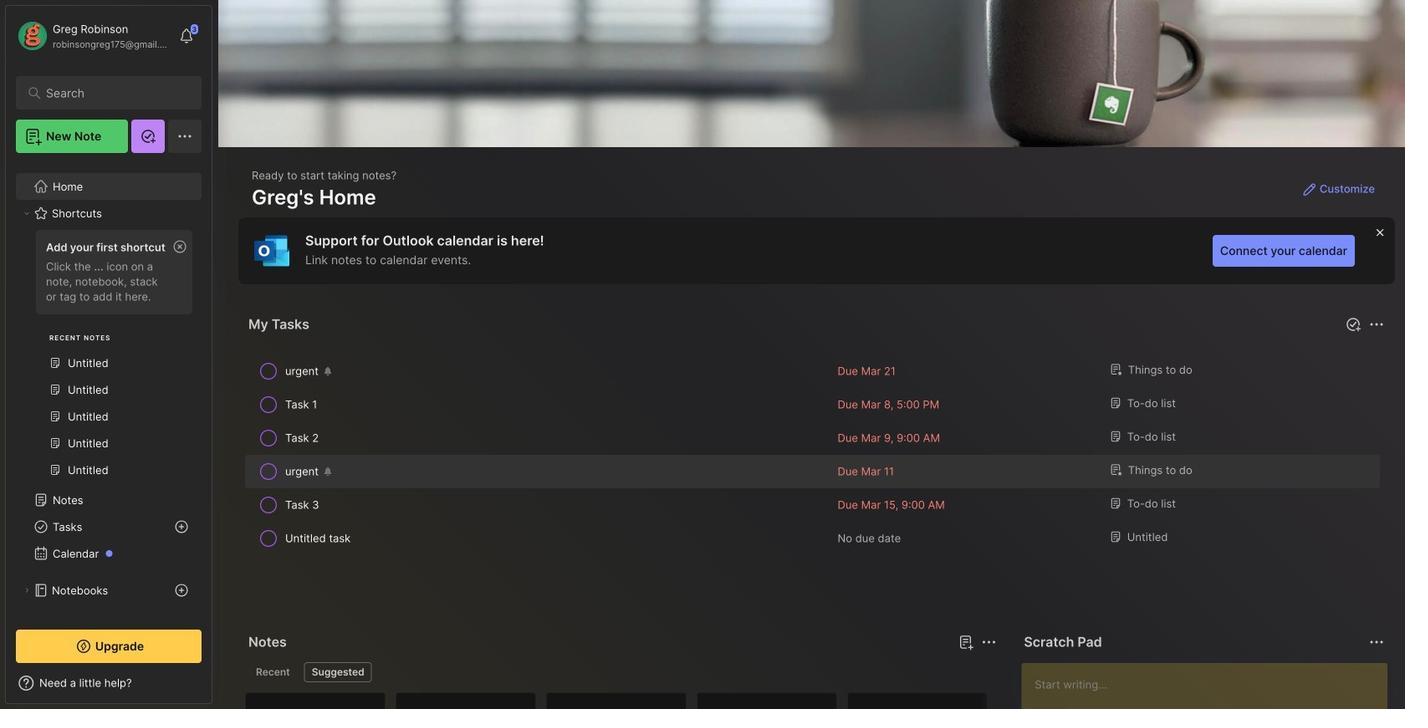 Task type: locate. For each thing, give the bounding box(es) containing it.
1 vertical spatial row group
[[245, 693, 1406, 710]]

Start writing… text field
[[1035, 664, 1387, 710]]

Search text field
[[46, 85, 179, 101]]

tab
[[249, 663, 298, 683], [304, 663, 372, 683]]

main element
[[0, 0, 218, 710]]

click to collapse image
[[211, 679, 224, 699]]

WHAT'S NEW field
[[6, 670, 212, 697]]

row group
[[245, 355, 1389, 556], [245, 693, 1406, 710]]

1 horizontal spatial tab
[[304, 663, 372, 683]]

0 horizontal spatial tab
[[249, 663, 298, 683]]

tab list
[[249, 663, 994, 683]]

group
[[16, 225, 201, 494]]

0 vertical spatial row group
[[245, 355, 1389, 556]]

More actions field
[[978, 631, 1001, 654]]

None search field
[[46, 83, 179, 103]]

1 row group from the top
[[245, 355, 1389, 556]]

tree
[[6, 163, 212, 694]]

new task image
[[1345, 316, 1362, 333]]



Task type: describe. For each thing, give the bounding box(es) containing it.
2 row group from the top
[[245, 693, 1406, 710]]

Account field
[[16, 19, 171, 53]]

more actions image
[[979, 633, 999, 653]]

2 tab from the left
[[304, 663, 372, 683]]

1 tab from the left
[[249, 663, 298, 683]]

tree inside the main element
[[6, 163, 212, 694]]

none search field inside the main element
[[46, 83, 179, 103]]

group inside tree
[[16, 225, 201, 494]]

expand notebooks image
[[22, 586, 32, 596]]



Task type: vqa. For each thing, say whether or not it's contained in the screenshot.
New Task icon
yes



